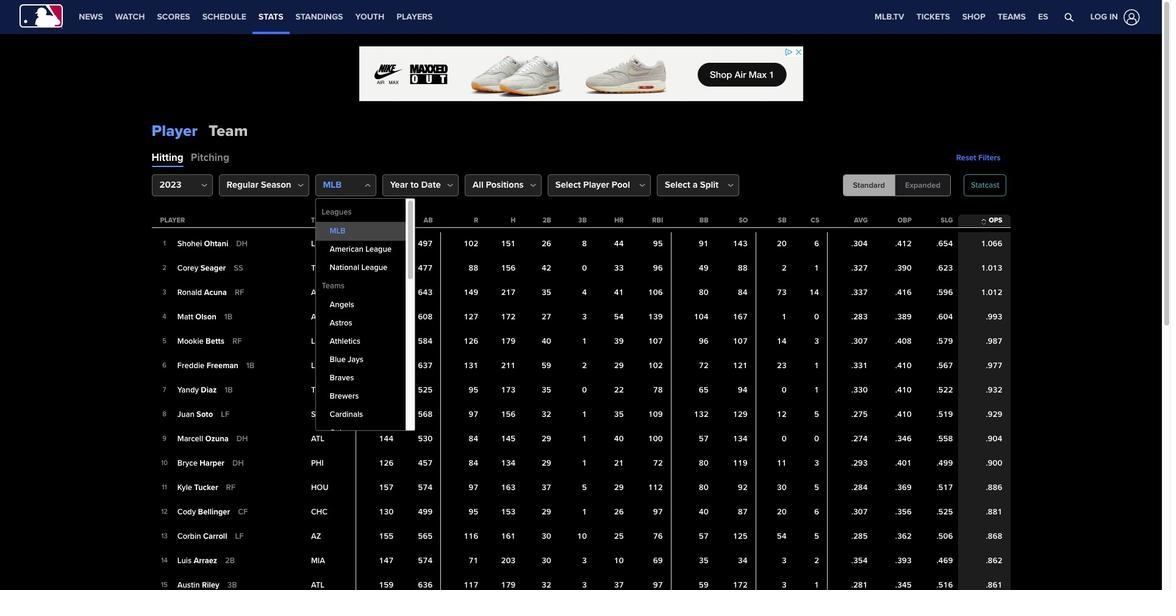 Task type: locate. For each thing, give the bounding box(es) containing it.
2 vertical spatial 30
[[542, 557, 552, 566]]

14 for .337
[[810, 288, 820, 298]]

1 156 link from the top
[[501, 264, 516, 273]]

1 horizontal spatial 107
[[734, 337, 748, 347]]

1 horizontal spatial 102
[[649, 361, 663, 371]]

1 .307 from the top
[[852, 337, 868, 347]]

1 horizontal spatial 3b
[[579, 217, 587, 225]]

20 right 87
[[777, 508, 787, 518]]

0 vertical spatial 30 link
[[542, 532, 552, 542]]

1 156 from the top
[[501, 264, 516, 273]]

1 vertical spatial 6
[[162, 362, 167, 370]]

2 vertical spatial 1b
[[225, 386, 233, 395]]

84 left '145' link
[[469, 435, 479, 444]]

4 left 41
[[582, 288, 587, 298]]

2 horizontal spatial 40
[[699, 508, 709, 518]]

30 right 92 'link'
[[777, 483, 787, 493]]

80 link for 119
[[699, 459, 709, 469]]

179
[[501, 337, 516, 347]]

156 down 151 link
[[501, 264, 516, 273]]

26 link up 25 link
[[614, 508, 624, 518]]

10 down 25 link
[[614, 557, 624, 566]]

134
[[734, 435, 748, 444], [501, 459, 516, 469]]

1 vertical spatial 40 link
[[614, 435, 624, 444]]

juan
[[177, 410, 195, 420]]

log in button
[[1076, 6, 1143, 28]]

97 up 76
[[654, 508, 663, 518]]

1 horizontal spatial 126
[[464, 337, 479, 347]]

30 link for 161
[[542, 532, 552, 542]]

129 link
[[734, 410, 748, 420]]

league
[[366, 245, 392, 255], [362, 263, 388, 273]]

1 vertical spatial 574
[[418, 557, 433, 566]]

54
[[614, 313, 624, 322], [777, 532, 787, 542]]

29 for 40
[[542, 435, 552, 444]]

stats table element
[[152, 215, 1011, 591]]

0 vertical spatial 134 link
[[734, 435, 748, 444]]

156 link down 151 link
[[501, 264, 516, 273]]

league for american league
[[366, 245, 392, 255]]

2 lad from the top
[[311, 361, 326, 371]]

4 left matt in the bottom left of the page
[[163, 313, 166, 321]]

2 atl from the top
[[311, 313, 325, 322]]

84 right 457
[[469, 459, 479, 469]]

14 for 3
[[777, 337, 787, 347]]

2 30 link from the top
[[542, 557, 552, 566]]

87
[[738, 508, 748, 518]]

news link
[[73, 0, 109, 34]]

3b right riley
[[227, 581, 237, 591]]

3 80 from the top
[[699, 483, 709, 493]]

40 link left 87
[[699, 508, 709, 518]]

group containing standard
[[843, 175, 952, 197]]

news
[[79, 12, 103, 22]]

3 link
[[582, 313, 587, 322], [582, 557, 587, 566]]

102 down r
[[464, 239, 479, 249]]

1b for olson
[[224, 312, 233, 322]]

0 vertical spatial 20
[[777, 239, 787, 249]]

.868
[[987, 532, 1003, 542]]

57 link
[[699, 435, 709, 444], [699, 532, 709, 542]]

ab
[[424, 217, 433, 225]]

134 link up 163
[[501, 459, 516, 469]]

57 link down 132
[[699, 435, 709, 444]]

kyle tucker
[[177, 483, 218, 493]]

21 link
[[614, 459, 624, 469]]

1 vertical spatial 4
[[163, 313, 166, 321]]

1 30 link from the top
[[542, 532, 552, 542]]

1 vertical spatial 102
[[649, 361, 663, 371]]

29 link up 22
[[614, 361, 624, 371]]

1 link for 39
[[582, 337, 587, 347]]

5 1 link from the top
[[582, 508, 587, 518]]

2 right 59 link
[[582, 361, 587, 371]]

1 horizontal spatial 10
[[578, 532, 587, 542]]

bellinger
[[198, 508, 230, 517]]

lf right soto
[[221, 410, 230, 420]]

29 down the 32 link
[[542, 435, 552, 444]]

3 80 link from the top
[[699, 483, 709, 493]]

14
[[810, 288, 820, 298], [777, 337, 787, 347], [161, 557, 168, 565]]

73
[[777, 288, 787, 298]]

8 down 3b button
[[582, 239, 587, 249]]

33 link
[[614, 264, 624, 273]]

40 link up 59
[[542, 337, 552, 347]]

29 link up "37" link
[[542, 459, 552, 469]]

0 vertical spatial atl
[[311, 288, 325, 298]]

40 left 87
[[699, 508, 709, 518]]

156 link for 88
[[501, 264, 516, 273]]

secondary navigation element
[[73, 0, 439, 34], [439, 0, 542, 34]]

525
[[418, 386, 433, 396]]

80 link for 92
[[699, 483, 709, 493]]

2 574 from the top
[[418, 557, 433, 566]]

0 horizontal spatial 12
[[161, 509, 168, 517]]

1 57 link from the top
[[699, 435, 709, 444]]

35 left 34
[[699, 557, 709, 566]]

10 link left 25
[[578, 532, 587, 542]]

1 vertical spatial 11
[[162, 484, 167, 492]]

1 .410 from the top
[[896, 361, 912, 371]]

88 up "84" link
[[738, 264, 748, 273]]

0 vertical spatial 2b
[[543, 217, 552, 225]]

29 link for 21
[[542, 459, 552, 469]]

57 for 134
[[699, 435, 709, 444]]

0 horizontal spatial 4
[[163, 313, 166, 321]]

84
[[738, 288, 748, 298], [469, 435, 479, 444], [469, 459, 479, 469]]

80 link
[[699, 288, 709, 298], [699, 459, 709, 469], [699, 483, 709, 493]]

80 for 92
[[699, 483, 709, 493]]

155
[[379, 532, 394, 542]]

1 horizontal spatial 96
[[699, 337, 709, 347]]

1 vertical spatial 10 link
[[614, 557, 624, 566]]

134 down 129
[[734, 435, 748, 444]]

2 vertical spatial 14
[[161, 557, 168, 565]]

.410
[[896, 361, 912, 371], [896, 386, 912, 396], [896, 410, 912, 420]]

97 right 568
[[469, 410, 479, 420]]

0 vertical spatial league
[[366, 245, 392, 255]]

2b inside button
[[543, 217, 552, 225]]

1 3 link from the top
[[582, 313, 587, 322]]

72 down 100
[[654, 459, 663, 469]]

2 secondary navigation element from the left
[[439, 0, 542, 34]]

0 vertical spatial 8
[[582, 239, 587, 249]]

dh for ozuna
[[237, 434, 248, 444]]

1 vertical spatial rf
[[232, 337, 242, 347]]

5 for 156
[[815, 410, 820, 420]]

3 atl from the top
[[311, 435, 325, 444]]

44 link
[[614, 239, 624, 249]]

10 link down 25 link
[[614, 557, 624, 566]]

0 vertical spatial 26 link
[[542, 239, 552, 249]]

rbi
[[653, 217, 664, 225]]

2 57 link from the top
[[699, 532, 709, 542]]

1 20 from the top
[[777, 239, 787, 249]]

2 .410 from the top
[[896, 386, 912, 396]]

97 left 163 link
[[469, 483, 479, 493]]

80 for 119
[[699, 459, 709, 469]]

119 link
[[734, 459, 748, 469]]

143
[[734, 239, 748, 249]]

13
[[161, 533, 168, 541]]

1 80 from the top
[[699, 288, 709, 298]]

team button
[[309, 216, 332, 226]]

.369
[[896, 483, 912, 493]]

156 up '145' link
[[501, 410, 516, 420]]

92 link
[[738, 483, 748, 493]]

35 for 35 link on top of the "27"
[[542, 288, 552, 298]]

29 link for 26
[[542, 508, 552, 518]]

0 vertical spatial 57
[[699, 435, 709, 444]]

0 vertical spatial 57 link
[[699, 435, 709, 444]]

.579
[[937, 337, 954, 347]]

1 horizontal spatial 88
[[738, 264, 748, 273]]

10 left 25
[[578, 532, 587, 542]]

2 vertical spatial 84
[[469, 459, 479, 469]]

2b right arraez
[[225, 556, 235, 566]]

102 up 78
[[649, 361, 663, 371]]

57 for 125
[[699, 532, 709, 542]]

.408
[[896, 337, 912, 347]]

filters
[[979, 153, 1001, 163]]

0 horizontal spatial 96
[[654, 264, 663, 273]]

0 vertical spatial 10
[[161, 460, 168, 468]]

.410 up .346
[[896, 410, 912, 420]]

2 vertical spatial 80 link
[[699, 483, 709, 493]]

shohei
[[177, 239, 202, 249]]

3 1 link from the top
[[582, 435, 587, 444]]

atl for dh
[[311, 435, 325, 444]]

1 vertical spatial atl
[[311, 313, 325, 322]]

10 left bryce
[[161, 460, 168, 468]]

slg
[[941, 217, 954, 225]]

80 link left 92 'link'
[[699, 483, 709, 493]]

2 1 link from the top
[[582, 410, 587, 420]]

3b up 8 link
[[579, 217, 587, 225]]

5 for 161
[[815, 532, 820, 542]]

0 horizontal spatial lf
[[221, 410, 230, 420]]

0 vertical spatial 54
[[614, 313, 624, 322]]

dh right ozuna
[[237, 434, 248, 444]]

teams up angels
[[322, 281, 345, 291]]

3b button
[[576, 216, 590, 226]]

107 down 139
[[649, 337, 663, 347]]

30 link right 161 link
[[542, 532, 552, 542]]

11 left kyle
[[162, 484, 167, 492]]

0 horizontal spatial 26 link
[[542, 239, 552, 249]]

22
[[614, 386, 624, 396]]

5 link
[[582, 483, 587, 493]]

advertisement element up reset
[[828, 114, 1011, 144]]

0 horizontal spatial 10 link
[[578, 532, 587, 542]]

1 vertical spatial 1b
[[246, 361, 255, 371]]

shop
[[963, 12, 986, 22]]

80 link left 119 link
[[699, 459, 709, 469]]

1 vertical spatial .410
[[896, 386, 912, 396]]

157
[[379, 483, 394, 493]]

ronald
[[177, 288, 202, 298]]

1 vertical spatial 3 link
[[582, 557, 587, 566]]

0 vertical spatial 96
[[654, 264, 663, 273]]

0 vertical spatial 574
[[418, 483, 433, 493]]

497
[[418, 239, 433, 249]]

0 horizontal spatial 88
[[469, 264, 479, 273]]

54 up 39
[[614, 313, 624, 322]]

2b
[[543, 217, 552, 225], [225, 556, 235, 566]]

.356
[[896, 508, 912, 518]]

1 574 from the top
[[418, 483, 433, 493]]

40 up 59
[[542, 337, 552, 347]]

107 up 121 link
[[734, 337, 748, 347]]

132
[[694, 410, 709, 420]]

1 vertical spatial 96
[[699, 337, 709, 347]]

rf right tucker on the left bottom of the page
[[226, 483, 236, 493]]

1 horizontal spatial 2b
[[543, 217, 552, 225]]

574 for 147
[[418, 557, 433, 566]]

lad left athletics
[[311, 337, 326, 347]]

1 vertical spatial lad
[[311, 361, 326, 371]]

125
[[734, 532, 748, 542]]

1b right the olson
[[224, 312, 233, 322]]

568
[[418, 410, 433, 420]]

1 link for 40
[[582, 435, 587, 444]]

group
[[843, 175, 952, 197]]

15
[[161, 582, 168, 590]]

30 right 203 link
[[542, 557, 552, 566]]

95 down "rbi" at top right
[[654, 239, 663, 249]]

96 up 72 link in the right of the page
[[699, 337, 709, 347]]

atl left cubs
[[311, 435, 325, 444]]

.412
[[896, 239, 912, 249]]

cody
[[177, 508, 196, 517]]

standard
[[854, 180, 886, 190]]

atl left "astros"
[[311, 313, 325, 322]]

1 horizontal spatial 134 link
[[734, 435, 748, 444]]

kyle
[[177, 483, 192, 493]]

40 link up 21 link
[[614, 435, 624, 444]]

119 up 92
[[734, 459, 748, 469]]

25
[[614, 532, 624, 542]]

4 1 link from the top
[[582, 459, 587, 469]]

35 down 59
[[542, 386, 552, 396]]

29 up "37" link
[[542, 459, 552, 469]]

156 link for 97
[[501, 410, 516, 420]]

14 up 23
[[777, 337, 787, 347]]

29 down "37" link
[[542, 508, 552, 518]]

0 horizontal spatial teams
[[322, 281, 345, 291]]

156 for 88
[[501, 264, 516, 273]]

0 horizontal spatial 126
[[379, 459, 394, 469]]

0 vertical spatial 80 link
[[699, 288, 709, 298]]

95 up 116
[[469, 508, 479, 518]]

20 down sb button
[[777, 239, 787, 249]]

29 for 26
[[542, 508, 552, 518]]

0 horizontal spatial 107
[[649, 337, 663, 347]]

advertisement element down top navigation menu bar at top
[[359, 46, 804, 101]]

rf right 'acuna'
[[235, 288, 244, 298]]

2 20 from the top
[[777, 508, 787, 518]]

1 1 link from the top
[[582, 337, 587, 347]]

player link
[[152, 122, 198, 141]]

2 vertical spatial 80
[[699, 483, 709, 493]]

top navigation menu bar
[[0, 0, 1163, 34]]

2 vertical spatial 10
[[614, 557, 624, 566]]

126 down 144
[[379, 459, 394, 469]]

0 horizontal spatial 8
[[162, 411, 166, 419]]

atl down tex
[[311, 288, 325, 298]]

153 link
[[501, 508, 516, 518]]

26 link down 2b button
[[542, 239, 552, 249]]

lad for 1b
[[311, 361, 326, 371]]

1 vertical spatial 20
[[777, 508, 787, 518]]

bryce
[[177, 459, 198, 469]]

30 link right 203 link
[[542, 557, 552, 566]]

0 vertical spatial 14
[[810, 288, 820, 298]]

139
[[649, 313, 663, 322]]

teams left es
[[998, 12, 1027, 22]]

dh for harper
[[233, 459, 244, 469]]

100
[[649, 435, 663, 444]]

457
[[418, 459, 433, 469]]

145 link
[[501, 435, 516, 444]]

1 vertical spatial league
[[362, 263, 388, 273]]

0 vertical spatial 156 link
[[501, 264, 516, 273]]

4
[[582, 288, 587, 298], [163, 313, 166, 321]]

173
[[501, 386, 516, 396]]

1 vertical spatial .307
[[852, 508, 868, 518]]

.393
[[896, 557, 912, 566]]

1 horizontal spatial 134
[[734, 435, 748, 444]]

12 right "129" link at right
[[777, 410, 787, 420]]

119 down the 135
[[379, 264, 394, 273]]

26 down 2b button
[[542, 239, 552, 249]]

156 link
[[501, 264, 516, 273], [501, 410, 516, 420]]

0 vertical spatial .410
[[896, 361, 912, 371]]

1 link for 26
[[582, 508, 587, 518]]

g
[[389, 217, 394, 225]]

57 left the 125 in the right of the page
[[699, 532, 709, 542]]

134 for the bottommost '134' link
[[501, 459, 516, 469]]

0 vertical spatial 3 link
[[582, 313, 587, 322]]

freeman
[[207, 361, 239, 371]]

lf for soto
[[221, 410, 230, 420]]

2 80 from the top
[[699, 459, 709, 469]]

1 secondary navigation element from the left
[[73, 0, 439, 34]]

1b for diaz
[[225, 386, 233, 395]]

american league
[[330, 245, 392, 255]]

1.013
[[982, 264, 1003, 273]]

125 link
[[734, 532, 748, 542]]

29 for 21
[[542, 459, 552, 469]]

1 vertical spatial 156 link
[[501, 410, 516, 420]]

.410 left .522 on the bottom right of page
[[896, 386, 912, 396]]

0 vertical spatial 40
[[542, 337, 552, 347]]

0 vertical spatial teams
[[998, 12, 1027, 22]]

lf right 'carroll'
[[235, 532, 244, 542]]

1 horizontal spatial 54
[[777, 532, 787, 542]]

1 vertical spatial 10
[[578, 532, 587, 542]]

0 horizontal spatial 119
[[379, 264, 394, 273]]

rf for tucker
[[226, 483, 236, 493]]

2 vertical spatial 6
[[815, 508, 820, 518]]

2 156 from the top
[[501, 410, 516, 420]]

.307 for .408
[[852, 337, 868, 347]]

1.012
[[982, 288, 1003, 298]]

r
[[474, 217, 479, 225]]

lad left "blue"
[[311, 361, 326, 371]]

.522
[[937, 386, 954, 396]]

1 57 from the top
[[699, 435, 709, 444]]

0 vertical spatial 11
[[777, 459, 787, 469]]

.410 down .408 on the right bottom of page
[[896, 361, 912, 371]]

.285
[[852, 532, 868, 542]]

.307 for .356
[[852, 508, 868, 518]]

30 right 161 link
[[542, 532, 552, 542]]

95 down "131"
[[469, 386, 479, 396]]

151
[[501, 239, 516, 249]]

2 horizontal spatial 14
[[810, 288, 820, 298]]

32
[[542, 410, 552, 420]]

1 vertical spatial 97
[[469, 483, 479, 493]]

643
[[418, 288, 433, 298]]

1 atl from the top
[[311, 288, 325, 298]]

.977
[[987, 361, 1003, 371]]

1 lad from the top
[[311, 337, 326, 347]]

2 left corey
[[162, 264, 166, 272]]

tab list
[[152, 149, 280, 175]]

84 for 40
[[469, 435, 479, 444]]

5 for 163
[[815, 483, 820, 493]]

9
[[162, 435, 167, 443]]

84 down 88 link on the right of the page
[[738, 288, 748, 298]]

2 left .354 at the right of page
[[815, 557, 820, 566]]

1 link for 35
[[582, 410, 587, 420]]

35 link down 59
[[542, 386, 552, 396]]

dh up ss
[[236, 239, 248, 249]]

26 link
[[542, 239, 552, 249], [614, 508, 624, 518]]

1 vertical spatial lf
[[235, 532, 244, 542]]

5 left .275
[[815, 410, 820, 420]]

2 .307 from the top
[[852, 508, 868, 518]]

637
[[418, 361, 433, 371]]

134 for top '134' link
[[734, 435, 748, 444]]

80 left 119 link
[[699, 459, 709, 469]]

0 vertical spatial 134
[[734, 435, 748, 444]]

0 horizontal spatial 40
[[542, 337, 552, 347]]

rf for acuna
[[235, 288, 244, 298]]

0 vertical spatial 6
[[815, 239, 820, 249]]

2 156 link from the top
[[501, 410, 516, 420]]

2 57 from the top
[[699, 532, 709, 542]]

3 .410 from the top
[[896, 410, 912, 420]]

dh for ohtani
[[236, 239, 248, 249]]

rf for betts
[[232, 337, 242, 347]]

advertisement element
[[359, 46, 804, 101], [828, 114, 1011, 144]]

freddie freeman
[[177, 361, 239, 371]]

40 up 21 link
[[614, 435, 624, 444]]

0 horizontal spatial 134
[[501, 459, 516, 469]]

134 up 163
[[501, 459, 516, 469]]

sd
[[311, 410, 322, 420]]

cs button
[[809, 216, 822, 226]]

0 vertical spatial 26
[[542, 239, 552, 249]]

.275
[[852, 410, 868, 420]]

5 left '.285'
[[815, 532, 820, 542]]

29 link down the 32 link
[[542, 435, 552, 444]]

1 vertical spatial 30
[[542, 532, 552, 542]]

156 link up '145' link
[[501, 410, 516, 420]]

2 80 link from the top
[[699, 459, 709, 469]]

.362
[[896, 532, 912, 542]]

2 vertical spatial dh
[[233, 459, 244, 469]]

57 link left the 125 in the right of the page
[[699, 532, 709, 542]]

35 up the "27"
[[542, 288, 552, 298]]



Task type: vqa. For each thing, say whether or not it's contained in the screenshot.
2nd 574 from the top of the STATS TABLE element
yes



Task type: describe. For each thing, give the bounding box(es) containing it.
35 for 35 link under 22
[[614, 410, 624, 420]]

harper
[[200, 459, 225, 469]]

1 horizontal spatial 10 link
[[614, 557, 624, 566]]

.932
[[987, 386, 1003, 396]]

217 link
[[501, 288, 516, 298]]

95 for 29
[[469, 508, 479, 518]]

57 link for 134
[[699, 435, 709, 444]]

marcell
[[177, 434, 203, 444]]

in
[[1110, 12, 1119, 22]]

1 vertical spatial 54
[[777, 532, 787, 542]]

10 for the rightmost 10 link
[[614, 557, 624, 566]]

6 for 153
[[815, 508, 820, 518]]

diaz
[[201, 386, 217, 395]]

.506
[[937, 532, 954, 542]]

atl for 1b
[[311, 313, 325, 322]]

72 link
[[699, 361, 709, 371]]

0 vertical spatial 126
[[464, 337, 479, 347]]

lad for rf
[[311, 337, 326, 347]]

players link
[[391, 0, 439, 34]]

35 link down 22
[[614, 410, 624, 420]]

.410 for .522
[[896, 386, 912, 396]]

167
[[734, 313, 748, 322]]

1 vertical spatial 126
[[379, 459, 394, 469]]

1 vertical spatial 134 link
[[501, 459, 516, 469]]

0 horizontal spatial 11
[[162, 484, 167, 492]]

.410 for .567
[[896, 361, 912, 371]]

ab button
[[421, 216, 436, 226]]

44
[[614, 239, 624, 249]]

88 link
[[738, 264, 748, 273]]

.389
[[896, 313, 912, 322]]

1 horizontal spatial 40
[[614, 435, 624, 444]]

130
[[379, 508, 394, 518]]

8 link
[[582, 239, 587, 249]]

84 for 21
[[469, 459, 479, 469]]

1 vertical spatial 72
[[654, 459, 663, 469]]

2 up 73
[[782, 264, 787, 273]]

schedule
[[202, 12, 246, 22]]

statcast link
[[964, 175, 1007, 215]]

youth
[[356, 12, 385, 22]]

41 link
[[614, 288, 624, 298]]

97 for 163
[[469, 483, 479, 493]]

pitching button
[[191, 149, 229, 167]]

reset filters button
[[953, 149, 1011, 167]]

scores
[[157, 12, 190, 22]]

172 link
[[501, 313, 516, 322]]

0 horizontal spatial 14
[[161, 557, 168, 565]]

teams inside tertiary navigation element
[[998, 12, 1027, 22]]

21
[[614, 459, 624, 469]]

.304
[[852, 239, 868, 249]]

freddie
[[177, 361, 205, 371]]

luis arraez
[[177, 556, 217, 566]]

69
[[654, 557, 663, 566]]

0 vertical spatial 30
[[777, 483, 787, 493]]

arraez
[[194, 556, 217, 566]]

97 for 156
[[469, 410, 479, 420]]

147
[[379, 557, 394, 566]]

95 for 35
[[469, 386, 479, 396]]

matt olson
[[177, 312, 216, 322]]

ozuna
[[205, 434, 229, 444]]

.330
[[852, 386, 868, 396]]

.881
[[987, 508, 1003, 518]]

608
[[418, 313, 433, 322]]

1 vertical spatial 12
[[161, 509, 168, 517]]

0 vertical spatial 72
[[699, 361, 709, 371]]

brewers
[[330, 392, 359, 402]]

0 vertical spatial 95
[[654, 239, 663, 249]]

1 88 from the left
[[469, 264, 479, 273]]

0 vertical spatial 4
[[582, 288, 587, 298]]

30 for 76
[[542, 532, 552, 542]]

2 vertical spatial 97
[[654, 508, 663, 518]]

35 link left 34
[[699, 557, 709, 566]]

30 for 69
[[542, 557, 552, 566]]

.519
[[937, 410, 954, 420]]

5 right "37" link
[[582, 483, 587, 493]]

39 link
[[614, 337, 624, 347]]

6 for 151
[[815, 239, 820, 249]]

0 horizontal spatial 54
[[614, 313, 624, 322]]

96 link
[[699, 337, 709, 347]]

10 for 10 link to the top
[[578, 532, 587, 542]]

soto
[[197, 410, 213, 420]]

major league baseball image
[[20, 4, 63, 28]]

riley
[[202, 581, 220, 591]]

35 for 35 link below 59
[[542, 386, 552, 396]]

2 vertical spatial 40
[[699, 508, 709, 518]]

87 link
[[738, 508, 748, 518]]

211 link
[[501, 361, 516, 371]]

94
[[738, 386, 748, 396]]

574 for 157
[[418, 483, 433, 493]]

.525
[[937, 508, 954, 518]]

pitching
[[191, 152, 229, 164]]

1 horizontal spatial 8
[[582, 239, 587, 249]]

1 horizontal spatial advertisement element
[[828, 114, 1011, 144]]

0 vertical spatial 12
[[777, 410, 787, 420]]

4 link
[[582, 288, 587, 298]]

tb
[[311, 386, 321, 396]]

mlb
[[330, 227, 346, 236]]

1 vertical spatial 2b
[[225, 556, 235, 566]]

131
[[464, 361, 479, 371]]

.993
[[987, 313, 1003, 322]]

0 vertical spatial 40 link
[[542, 337, 552, 347]]

austin
[[177, 581, 200, 591]]

luis
[[177, 556, 192, 566]]

tucker
[[194, 483, 218, 493]]

0 horizontal spatial 26
[[542, 239, 552, 249]]

84 link
[[738, 288, 748, 298]]

104 link
[[694, 313, 709, 322]]

h button
[[509, 216, 518, 226]]

avg
[[855, 217, 868, 225]]

ronald acuna
[[177, 288, 227, 298]]

127
[[464, 313, 479, 322]]

0 vertical spatial 119
[[379, 264, 394, 273]]

.558
[[937, 435, 954, 444]]

35 link up the "27"
[[542, 288, 552, 298]]

0 vertical spatial 102
[[464, 239, 479, 249]]

29 up 22
[[614, 361, 624, 371]]

1 link for 21
[[582, 459, 587, 469]]

american
[[330, 245, 364, 255]]

42
[[542, 264, 552, 273]]

.284
[[852, 483, 868, 493]]

secondary navigation element containing news
[[73, 0, 439, 34]]

slg button
[[939, 216, 956, 226]]

477
[[418, 264, 433, 273]]

104
[[694, 313, 709, 322]]

chc
[[311, 508, 328, 518]]

49 link
[[699, 264, 709, 273]]

1 vertical spatial 26 link
[[614, 508, 624, 518]]

shop link
[[957, 0, 992, 34]]

25 link
[[614, 532, 624, 542]]

tertiary navigation element
[[869, 0, 1055, 34]]

0 horizontal spatial advertisement element
[[359, 46, 804, 101]]

.346
[[896, 435, 912, 444]]

2 vertical spatial 40 link
[[699, 508, 709, 518]]

cf
[[238, 508, 248, 517]]

20 for 143
[[777, 239, 787, 249]]

2 3 link from the top
[[582, 557, 587, 566]]

.293
[[852, 459, 868, 469]]

1 vertical spatial 26
[[614, 508, 624, 518]]

so button
[[737, 216, 751, 226]]

1 vertical spatial 119
[[734, 459, 748, 469]]

.410 for .519
[[896, 410, 912, 420]]

tickets link
[[911, 0, 957, 34]]

57 link for 125
[[699, 532, 709, 542]]

sb button
[[776, 216, 790, 226]]

5 left mookie on the bottom left of the page
[[162, 338, 167, 346]]

1 horizontal spatial 40 link
[[614, 435, 624, 444]]

1 vertical spatial 8
[[162, 411, 166, 419]]

tab list containing hitting
[[152, 149, 280, 175]]

2 88 from the left
[[738, 264, 748, 273]]

1 80 link from the top
[[699, 288, 709, 298]]

29 down 21 link
[[614, 483, 624, 493]]

29 link for 40
[[542, 435, 552, 444]]

carroll
[[203, 532, 227, 542]]

20 for 87
[[777, 508, 787, 518]]

1b for freeman
[[246, 361, 255, 371]]

h
[[511, 217, 516, 225]]

35 for 35 link to the left of 34
[[699, 557, 709, 566]]

1 vertical spatial teams
[[322, 281, 345, 291]]

29 link down 21 link
[[614, 483, 624, 493]]

7
[[163, 387, 166, 394]]

lf for carroll
[[235, 532, 244, 542]]

.904
[[987, 435, 1003, 444]]

0 vertical spatial 10 link
[[578, 532, 587, 542]]

hou
[[311, 483, 329, 493]]

atl for rf
[[311, 288, 325, 298]]

hr button
[[612, 216, 627, 226]]

3b inside button
[[579, 217, 587, 225]]

2 107 from the left
[[734, 337, 748, 347]]

0 horizontal spatial 10
[[161, 460, 168, 468]]

156 for 97
[[501, 410, 516, 420]]

0 horizontal spatial 3b
[[227, 581, 237, 591]]

.327
[[852, 264, 868, 273]]

0 vertical spatial 84
[[738, 288, 748, 298]]

league for national league
[[362, 263, 388, 273]]

1 107 from the left
[[649, 337, 663, 347]]

national league
[[330, 263, 388, 273]]

30 link for 203
[[542, 557, 552, 566]]

athletics
[[330, 337, 361, 347]]



